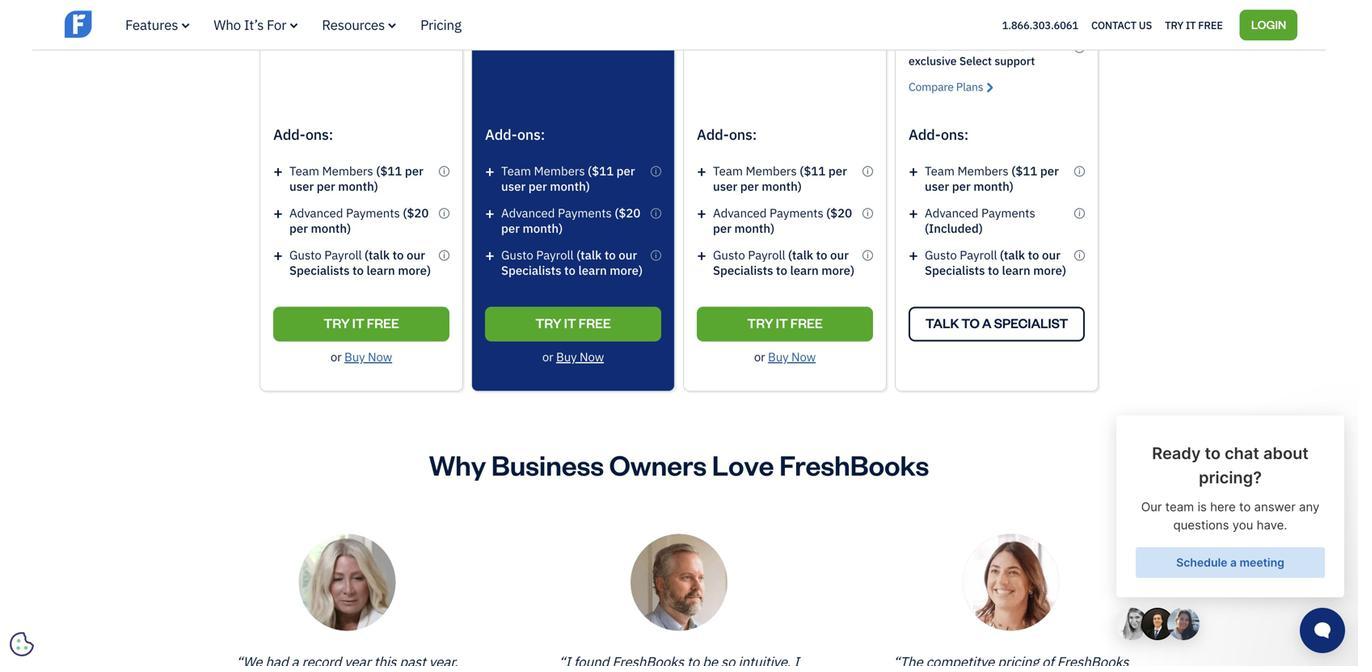 Task type: vqa. For each thing, say whether or not it's contained in the screenshot.
Months.
no



Task type: describe. For each thing, give the bounding box(es) containing it.
or buy now for 3rd the buy now link from right
[[331, 349, 392, 365]]

try it free for 3rd the buy now link from right
[[324, 314, 399, 331]]

+ team members for 2nd the buy now link from right
[[485, 160, 585, 181]]

features link
[[125, 16, 189, 34]]

us
[[1139, 18, 1152, 32]]

or buy now for 2nd the buy now link from right
[[543, 349, 604, 365]]

2 ($11 per user per month) from the left
[[501, 163, 635, 194]]

add-ons: for 2nd the buy now link from right's try it free link
[[485, 125, 545, 144]]

payroll for try it free link related to 3rd the buy now link from right
[[325, 247, 362, 263]]

try it free link
[[1165, 14, 1223, 35]]

or for 3rd the buy now link from right
[[331, 349, 342, 365]]

($20 for 2nd the buy now link from right
[[615, 205, 641, 221]]

1 ons: from the left
[[306, 125, 333, 144]]

2 advanced from the left
[[501, 205, 555, 221]]

payroll for 2nd the buy now link from right's try it free link
[[536, 247, 574, 263]]

specialists for try it free link related to 3rd the buy now link from right
[[289, 262, 350, 278]]

support
[[995, 53, 1035, 68]]

add-ons: for try it free link related to 3rd the buy now link from right
[[273, 125, 333, 144]]

a
[[909, 39, 916, 54]]

who it's for
[[214, 16, 286, 34]]

4 + team members from the left
[[909, 160, 1012, 181]]

1 add- from the left
[[273, 125, 306, 144]]

4 specialists from the left
[[925, 262, 985, 278]]

($11 for 2nd the buy now link from right's try it free link
[[588, 163, 614, 179]]

who
[[214, 16, 241, 34]]

3 payments from the left
[[770, 205, 824, 221]]

login link
[[1240, 10, 1298, 40]]

pricing link
[[421, 16, 462, 34]]

3 buy now link from the left
[[768, 349, 816, 365]]

it
[[1186, 18, 1196, 32]]

4 learn from the left
[[1002, 262, 1031, 278]]

($20 for 3rd the buy now link from right
[[403, 205, 429, 221]]

cookie preferences image
[[10, 632, 34, 657]]

(talk to our specialists to learn more) for 3rd the buy now link from right
[[289, 247, 431, 278]]

+ team members for third the buy now link from left
[[697, 160, 800, 181]]

now for third the buy now link from left
[[792, 349, 816, 365]]

contact
[[1092, 18, 1137, 32]]

pricing
[[421, 16, 462, 34]]

try it free for 2nd the buy now link from right
[[536, 314, 611, 331]]

gusto for third the buy now link from left
[[713, 247, 745, 263]]

4 our from the left
[[1042, 247, 1061, 263]]

user for 2nd the buy now link from right's try it free link
[[501, 178, 526, 194]]

2 + advanced payments from the left
[[485, 202, 615, 224]]

it's
[[244, 16, 264, 34]]

try it free link for 2nd the buy now link from right
[[485, 307, 661, 342]]

($20 per month) for 2nd the buy now link from right
[[501, 205, 641, 236]]

+ team members for 3rd the buy now link from right
[[273, 160, 376, 181]]

2 ons: from the left
[[517, 125, 545, 144]]

learn for 2nd the buy now link from right
[[579, 262, 607, 278]]

(talk to our specialists to learn more) for 2nd the buy now link from right
[[501, 247, 643, 278]]

it for 2nd the buy now link from right
[[564, 314, 576, 331]]

learn for third the buy now link from left
[[790, 262, 819, 278]]

specialists for try it free link related to third the buy now link from left
[[713, 262, 773, 278]]

specialists for 2nd the buy now link from right's try it free link
[[501, 262, 562, 278]]

team for try it free link related to 3rd the buy now link from right
[[289, 163, 319, 179]]

3 add- from the left
[[697, 125, 729, 144]]

1 payments from the left
[[346, 205, 400, 221]]

exclusive
[[909, 53, 957, 68]]

gusto for 3rd the buy now link from right
[[289, 247, 322, 263]]

4 (talk from the left
[[1000, 247, 1025, 263]]

more) for 2nd the buy now link from right
[[610, 262, 643, 278]]

1 buy now link from the left
[[345, 349, 392, 365]]

4 user from the left
[[925, 178, 950, 194]]

compare plans link
[[909, 79, 993, 94]]

payments inside + advanced payments (included)
[[982, 205, 1036, 221]]

3 ons: from the left
[[729, 125, 757, 144]]

4 gusto from the left
[[925, 247, 957, 263]]

+ gusto payroll for 3rd the buy now link from right
[[273, 245, 362, 266]]

business
[[491, 446, 604, 483]]

who it's for link
[[214, 16, 298, 34]]

our for 3rd the buy now link from right
[[407, 247, 425, 263]]

talk to a specialist
[[926, 314, 1068, 331]]

buy for third the buy now link from left
[[768, 349, 789, 365]]

login
[[1252, 16, 1287, 32]]

user for try it free link related to third the buy now link from left
[[713, 178, 738, 194]]

why
[[429, 446, 486, 483]]

gusto for 2nd the buy now link from right
[[501, 247, 534, 263]]



Task type: locate. For each thing, give the bounding box(es) containing it.
to
[[393, 247, 404, 263], [605, 247, 616, 263], [816, 247, 828, 263], [1028, 247, 1040, 263], [353, 262, 364, 278], [564, 262, 576, 278], [776, 262, 788, 278], [988, 262, 999, 278], [962, 314, 980, 331]]

now for 2nd the buy now link from right
[[580, 349, 604, 365]]

love
[[712, 446, 774, 483]]

4 ($11 from the left
[[1012, 163, 1038, 179]]

resources
[[322, 16, 385, 34]]

4 team from the left
[[925, 163, 955, 179]]

2 buy from the left
[[556, 349, 577, 365]]

or
[[331, 349, 342, 365], [543, 349, 554, 365], [754, 349, 765, 365]]

our
[[407, 247, 425, 263], [619, 247, 637, 263], [831, 247, 849, 263], [1042, 247, 1061, 263]]

($20 per month) for 3rd the buy now link from right
[[289, 205, 429, 236]]

3 + advanced payments from the left
[[697, 202, 824, 224]]

resources link
[[322, 16, 396, 34]]

1 specialists from the left
[[289, 262, 350, 278]]

dedicated
[[919, 39, 971, 54]]

2 or buy now from the left
[[543, 349, 604, 365]]

1 learn from the left
[[367, 262, 395, 278]]

2 horizontal spatial ($20 per month)
[[713, 205, 852, 236]]

4 add- from the left
[[909, 125, 941, 144]]

2 user from the left
[[501, 178, 526, 194]]

2 payroll from the left
[[536, 247, 574, 263]]

a
[[982, 314, 992, 331]]

it for 3rd the buy now link from right
[[352, 314, 364, 331]]

buy now link
[[345, 349, 392, 365], [556, 349, 604, 365], [768, 349, 816, 365]]

1 try it free link from the left
[[273, 307, 450, 342]]

try inside try it free link
[[1165, 18, 1184, 32]]

0 horizontal spatial or buy now
[[331, 349, 392, 365]]

+
[[273, 160, 283, 181], [485, 160, 495, 181], [697, 160, 707, 181], [909, 160, 919, 181], [273, 202, 283, 224], [485, 202, 495, 224], [697, 202, 707, 224], [909, 202, 919, 224], [273, 245, 283, 266], [485, 245, 495, 266], [697, 245, 707, 266], [909, 245, 919, 266]]

1 buy from the left
[[345, 349, 365, 365]]

owners
[[609, 446, 707, 483]]

3 payroll from the left
[[748, 247, 786, 263]]

(talk to our specialists to learn more)
[[289, 247, 431, 278], [501, 247, 643, 278], [713, 247, 855, 278], [925, 247, 1067, 278]]

1 user from the left
[[289, 178, 314, 194]]

($11
[[376, 163, 402, 179], [588, 163, 614, 179], [800, 163, 826, 179], [1012, 163, 1038, 179]]

or for third the buy now link from left
[[754, 349, 765, 365]]

2 horizontal spatial it
[[776, 314, 788, 331]]

1 horizontal spatial + advanced payments
[[485, 202, 615, 224]]

2 horizontal spatial or buy now
[[754, 349, 816, 365]]

4 + gusto payroll from the left
[[909, 245, 998, 266]]

3 it from the left
[[776, 314, 788, 331]]

2 horizontal spatial now
[[792, 349, 816, 365]]

3 add-ons: from the left
[[697, 125, 757, 144]]

freshbooks logo image
[[65, 9, 190, 39]]

3 our from the left
[[831, 247, 849, 263]]

user for try it free link related to 3rd the buy now link from right
[[289, 178, 314, 194]]

0 horizontal spatial try it free
[[324, 314, 399, 331]]

1 + advanced payments from the left
[[273, 202, 403, 224]]

more) for 3rd the buy now link from right
[[398, 262, 431, 278]]

it for third the buy now link from left
[[776, 314, 788, 331]]

2 team from the left
[[501, 163, 531, 179]]

2 horizontal spatial try it free
[[747, 314, 823, 331]]

try it free link
[[273, 307, 450, 342], [485, 307, 661, 342], [697, 307, 873, 342]]

2 payments from the left
[[558, 205, 612, 221]]

features
[[125, 16, 178, 34]]

3 try it free from the left
[[747, 314, 823, 331]]

3 ($11 per user per month) from the left
[[713, 163, 847, 194]]

(talk for 2nd the buy now link from right's try it free link
[[577, 247, 602, 263]]

3 (talk from the left
[[788, 247, 814, 263]]

0 horizontal spatial or
[[331, 349, 342, 365]]

1 more) from the left
[[398, 262, 431, 278]]

1 horizontal spatial try it free
[[536, 314, 611, 331]]

3 more) from the left
[[822, 262, 855, 278]]

1 add-ons: from the left
[[273, 125, 333, 144]]

0 horizontal spatial buy now link
[[345, 349, 392, 365]]

try
[[1165, 18, 1184, 32], [324, 314, 350, 331], [536, 314, 562, 331], [747, 314, 774, 331]]

0 horizontal spatial + advanced payments
[[273, 202, 403, 224]]

month)
[[338, 178, 378, 194], [550, 178, 590, 194], [762, 178, 802, 194], [974, 178, 1014, 194], [311, 220, 351, 236], [523, 220, 563, 236], [735, 220, 775, 236]]

4 members from the left
[[958, 163, 1009, 179]]

3 ($20 from the left
[[827, 205, 852, 221]]

3 or from the left
[[754, 349, 765, 365]]

1 horizontal spatial or buy now
[[543, 349, 604, 365]]

buy for 2nd the buy now link from right
[[556, 349, 577, 365]]

team
[[289, 163, 319, 179], [501, 163, 531, 179], [713, 163, 743, 179], [925, 163, 955, 179]]

1 gusto from the left
[[289, 247, 322, 263]]

3 ($20 per month) from the left
[[713, 205, 852, 236]]

($11 for try it free link related to third the buy now link from left
[[800, 163, 826, 179]]

2 horizontal spatial ($20
[[827, 205, 852, 221]]

it
[[352, 314, 364, 331], [564, 314, 576, 331], [776, 314, 788, 331]]

2 or from the left
[[543, 349, 554, 365]]

user
[[289, 178, 314, 194], [501, 178, 526, 194], [713, 178, 738, 194], [925, 178, 950, 194]]

2 ($11 from the left
[[588, 163, 614, 179]]

(included)
[[925, 220, 983, 236]]

1 horizontal spatial try it free link
[[485, 307, 661, 342]]

ons:
[[306, 125, 333, 144], [517, 125, 545, 144], [729, 125, 757, 144], [941, 125, 969, 144]]

+ advanced payments (included)
[[909, 202, 1036, 236]]

2 specialists from the left
[[501, 262, 562, 278]]

for
[[1017, 39, 1031, 54]]

talk to a specialist link
[[909, 307, 1085, 342]]

1 try it free from the left
[[324, 314, 399, 331]]

1 (talk from the left
[[365, 247, 390, 263]]

learn
[[367, 262, 395, 278], [579, 262, 607, 278], [790, 262, 819, 278], [1002, 262, 1031, 278]]

for
[[267, 16, 286, 34]]

2 try it free link from the left
[[485, 307, 661, 342]]

3 + gusto payroll from the left
[[697, 245, 786, 266]]

3 gusto from the left
[[713, 247, 745, 263]]

payroll
[[325, 247, 362, 263], [536, 247, 574, 263], [748, 247, 786, 263], [960, 247, 998, 263]]

payments
[[346, 205, 400, 221], [558, 205, 612, 221], [770, 205, 824, 221], [982, 205, 1036, 221]]

2 add- from the left
[[485, 125, 517, 144]]

members for try it free link related to 3rd the buy now link from right
[[322, 163, 373, 179]]

+ inside + advanced payments (included)
[[909, 202, 919, 224]]

2 horizontal spatial or
[[754, 349, 765, 365]]

1 our from the left
[[407, 247, 425, 263]]

(talk for try it free link related to 3rd the buy now link from right
[[365, 247, 390, 263]]

($20
[[403, 205, 429, 221], [615, 205, 641, 221], [827, 205, 852, 221]]

3 team from the left
[[713, 163, 743, 179]]

1.866.303.6061 link
[[1002, 18, 1079, 32]]

gusto
[[289, 247, 322, 263], [501, 247, 534, 263], [713, 247, 745, 263], [925, 247, 957, 263]]

more)
[[398, 262, 431, 278], [610, 262, 643, 278], [822, 262, 855, 278], [1034, 262, 1067, 278]]

freshbooks
[[780, 446, 929, 483]]

4 payroll from the left
[[960, 247, 998, 263]]

+ gusto payroll for 2nd the buy now link from right
[[485, 245, 577, 266]]

2 horizontal spatial try it free link
[[697, 307, 873, 342]]

free
[[1199, 18, 1223, 32], [367, 314, 399, 331], [579, 314, 611, 331], [791, 314, 823, 331]]

1 payroll from the left
[[325, 247, 362, 263]]

now
[[368, 349, 392, 365], [580, 349, 604, 365], [792, 349, 816, 365]]

0 horizontal spatial buy
[[345, 349, 365, 365]]

payroll for try it free link related to third the buy now link from left
[[748, 247, 786, 263]]

buy for 3rd the buy now link from right
[[345, 349, 365, 365]]

2 add-ons: from the left
[[485, 125, 545, 144]]

learn for 3rd the buy now link from right
[[367, 262, 395, 278]]

($11 per user per month)
[[289, 163, 424, 194], [501, 163, 635, 194], [713, 163, 847, 194], [925, 163, 1059, 194]]

1 horizontal spatial now
[[580, 349, 604, 365]]

add-
[[273, 125, 306, 144], [485, 125, 517, 144], [697, 125, 729, 144], [909, 125, 941, 144]]

advanced inside + advanced payments (included)
[[925, 205, 979, 221]]

compare
[[909, 79, 954, 94]]

why business owners love freshbooks
[[429, 446, 929, 483]]

cookie consent banner dialog
[[12, 467, 255, 654]]

3 advanced from the left
[[713, 205, 767, 221]]

0 horizontal spatial it
[[352, 314, 364, 331]]

select
[[960, 53, 992, 68]]

3 ($11 from the left
[[800, 163, 826, 179]]

2 horizontal spatial + advanced payments
[[697, 202, 824, 224]]

+ team members
[[273, 160, 376, 181], [485, 160, 585, 181], [697, 160, 800, 181], [909, 160, 1012, 181]]

(talk for try it free link related to third the buy now link from left
[[788, 247, 814, 263]]

1 horizontal spatial ($20
[[615, 205, 641, 221]]

3 learn from the left
[[790, 262, 819, 278]]

4 add-ons: from the left
[[909, 125, 969, 144]]

1 + team members from the left
[[273, 160, 376, 181]]

try it free for third the buy now link from left
[[747, 314, 823, 331]]

4 (talk to our specialists to learn more) from the left
[[925, 247, 1067, 278]]

0 horizontal spatial try it free link
[[273, 307, 450, 342]]

1 horizontal spatial buy now link
[[556, 349, 604, 365]]

number
[[973, 39, 1014, 54]]

1 ($20 from the left
[[403, 205, 429, 221]]

(talk to our specialists to learn more) for third the buy now link from left
[[713, 247, 855, 278]]

3 + team members from the left
[[697, 160, 800, 181]]

compare plans
[[909, 79, 984, 94]]

now for 3rd the buy now link from right
[[368, 349, 392, 365]]

more) for third the buy now link from left
[[822, 262, 855, 278]]

2 ($20 per month) from the left
[[501, 205, 641, 236]]

1 ($11 per user per month) from the left
[[289, 163, 424, 194]]

1 or from the left
[[331, 349, 342, 365]]

(talk
[[365, 247, 390, 263], [577, 247, 602, 263], [788, 247, 814, 263], [1000, 247, 1025, 263]]

3 (talk to our specialists to learn more) from the left
[[713, 247, 855, 278]]

4 ($11 per user per month) from the left
[[925, 163, 1059, 194]]

1 horizontal spatial ($20 per month)
[[501, 205, 641, 236]]

+ advanced payments
[[273, 202, 403, 224], [485, 202, 615, 224], [697, 202, 824, 224]]

add-ons: for try it free link related to third the buy now link from left
[[697, 125, 757, 144]]

3 buy from the left
[[768, 349, 789, 365]]

1 ($20 per month) from the left
[[289, 205, 429, 236]]

our for 2nd the buy now link from right
[[619, 247, 637, 263]]

or buy now for third the buy now link from left
[[754, 349, 816, 365]]

members for try it free link related to third the buy now link from left
[[746, 163, 797, 179]]

try it free
[[324, 314, 399, 331], [536, 314, 611, 331], [747, 314, 823, 331]]

2 our from the left
[[619, 247, 637, 263]]

buy
[[345, 349, 365, 365], [556, 349, 577, 365], [768, 349, 789, 365]]

1 + gusto payroll from the left
[[273, 245, 362, 266]]

our for third the buy now link from left
[[831, 247, 849, 263]]

specialists
[[289, 262, 350, 278], [501, 262, 562, 278], [713, 262, 773, 278], [925, 262, 985, 278]]

1.866.303.6061
[[1002, 18, 1079, 32]]

talk
[[926, 314, 959, 331]]

1 horizontal spatial it
[[564, 314, 576, 331]]

members for 2nd the buy now link from right's try it free link
[[534, 163, 585, 179]]

0 horizontal spatial ($20
[[403, 205, 429, 221]]

2 ($20 from the left
[[615, 205, 641, 221]]

try it free link for third the buy now link from left
[[697, 307, 873, 342]]

4 more) from the left
[[1034, 262, 1067, 278]]

add-ons:
[[273, 125, 333, 144], [485, 125, 545, 144], [697, 125, 757, 144], [909, 125, 969, 144]]

or for 2nd the buy now link from right
[[543, 349, 554, 365]]

1 now from the left
[[368, 349, 392, 365]]

2 try it free from the left
[[536, 314, 611, 331]]

1 team from the left
[[289, 163, 319, 179]]

team for try it free link related to third the buy now link from left
[[713, 163, 743, 179]]

try it free link for 3rd the buy now link from right
[[273, 307, 450, 342]]

a dedicated number for exclusive select support
[[909, 39, 1035, 68]]

2 now from the left
[[580, 349, 604, 365]]

per
[[405, 163, 424, 179], [617, 163, 635, 179], [829, 163, 847, 179], [1041, 163, 1059, 179], [317, 178, 335, 194], [529, 178, 547, 194], [741, 178, 759, 194], [952, 178, 971, 194], [289, 220, 308, 236], [501, 220, 520, 236], [713, 220, 732, 236]]

1 members from the left
[[322, 163, 373, 179]]

contact us link
[[1092, 14, 1152, 35]]

($20 per month) for third the buy now link from left
[[713, 205, 852, 236]]

2 + team members from the left
[[485, 160, 585, 181]]

($11 for try it free link related to 3rd the buy now link from right
[[376, 163, 402, 179]]

3 try it free link from the left
[[697, 307, 873, 342]]

try it free
[[1165, 18, 1223, 32]]

2 buy now link from the left
[[556, 349, 604, 365]]

4 ons: from the left
[[941, 125, 969, 144]]

plans
[[956, 79, 984, 94]]

1 horizontal spatial buy
[[556, 349, 577, 365]]

members
[[322, 163, 373, 179], [534, 163, 585, 179], [746, 163, 797, 179], [958, 163, 1009, 179]]

0 horizontal spatial ($20 per month)
[[289, 205, 429, 236]]

or buy now
[[331, 349, 392, 365], [543, 349, 604, 365], [754, 349, 816, 365]]

specialist
[[994, 314, 1068, 331]]

advanced
[[289, 205, 343, 221], [501, 205, 555, 221], [713, 205, 767, 221], [925, 205, 979, 221]]

3 now from the left
[[792, 349, 816, 365]]

3 specialists from the left
[[713, 262, 773, 278]]

2 (talk from the left
[[577, 247, 602, 263]]

+ gusto payroll for third the buy now link from left
[[697, 245, 786, 266]]

($20 for third the buy now link from left
[[827, 205, 852, 221]]

team for 2nd the buy now link from right's try it free link
[[501, 163, 531, 179]]

3 members from the left
[[746, 163, 797, 179]]

contact us
[[1092, 18, 1152, 32]]

2 learn from the left
[[579, 262, 607, 278]]

2 horizontal spatial buy now link
[[768, 349, 816, 365]]

2 horizontal spatial buy
[[768, 349, 789, 365]]

1 advanced from the left
[[289, 205, 343, 221]]

i
[[1079, 42, 1081, 52], [443, 166, 445, 176], [655, 166, 657, 176], [867, 166, 869, 176], [1079, 166, 1081, 176], [443, 208, 445, 218], [655, 208, 657, 218], [867, 208, 869, 218], [1079, 208, 1081, 218], [443, 250, 445, 260], [655, 250, 657, 260], [867, 250, 869, 260], [1079, 250, 1081, 260]]

($20 per month)
[[289, 205, 429, 236], [501, 205, 641, 236], [713, 205, 852, 236]]

0 horizontal spatial now
[[368, 349, 392, 365]]

+ gusto payroll
[[273, 245, 362, 266], [485, 245, 577, 266], [697, 245, 786, 266], [909, 245, 998, 266]]

4 advanced from the left
[[925, 205, 979, 221]]

3 user from the left
[[713, 178, 738, 194]]

1 horizontal spatial or
[[543, 349, 554, 365]]

2 (talk to our specialists to learn more) from the left
[[501, 247, 643, 278]]



